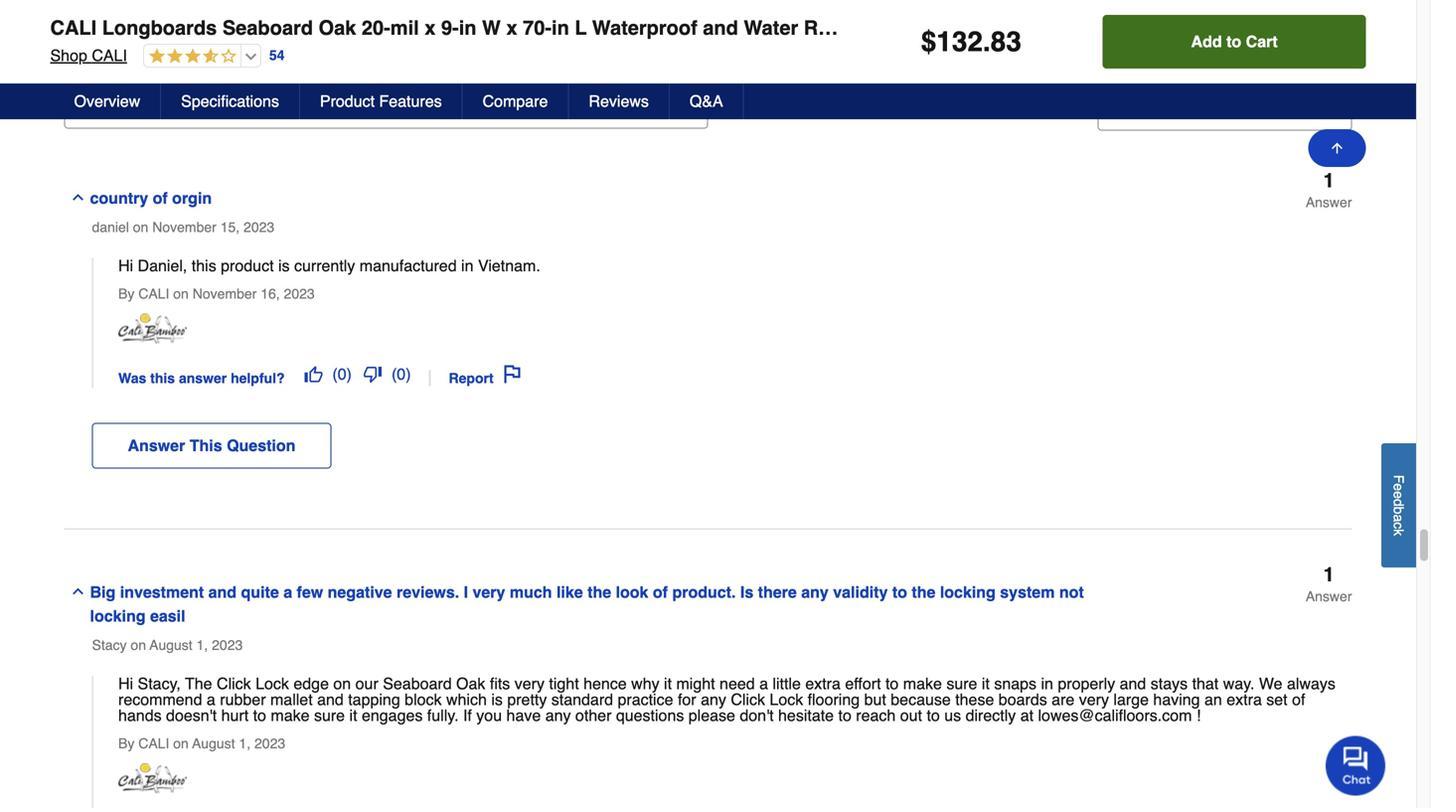 Task type: describe. For each thing, give the bounding box(es) containing it.
1 horizontal spatial any
[[701, 691, 727, 709]]

d
[[1392, 499, 1407, 507]]

0 horizontal spatial sure
[[314, 706, 345, 725]]

q&a button
[[670, 84, 744, 119]]

daniel's question on november 15, 2023 element
[[64, 169, 1353, 530]]

( 0 ) for thumb up image
[[333, 365, 352, 384]]

1 answer element for big investment and quite a few negative reviews.  i very much like the look of product.  is there any validity to the locking system not locking easil
[[1306, 563, 1353, 605]]

by for hi daniel, this product is currently manufactured in vietnam.
[[118, 286, 135, 302]]

w
[[482, 16, 501, 39]]

need
[[720, 675, 755, 693]]

way.
[[1224, 675, 1255, 693]]

report button
[[443, 357, 528, 388]]

system
[[1001, 583, 1055, 602]]

0 vertical spatial november
[[152, 219, 217, 235]]

0 vertical spatial make
[[904, 675, 943, 693]]

hi for hi daniel, this product is currently manufactured in vietnam.
[[118, 257, 133, 275]]

cali image for hi stacy,   the click lock edge on our seaboard oak fits very tight hence why it might need a little extra effort to make sure it snaps in properly and stays that way. we always recommend a rubber mallet and tapping block which is pretty standard practice for any click lock flooring but because these boards are very large having an extra set of hands doesn't hurt to make sure it engages fully. if you have any other questions please don't hesitate to reach out to us directly at lowes@califloors.com !
[[118, 764, 187, 794]]

why
[[632, 675, 660, 693]]

at
[[1021, 706, 1034, 725]]

a inside button
[[1392, 514, 1407, 522]]

i
[[464, 583, 468, 602]]

1 answer element for country of orgin
[[1306, 169, 1353, 211]]

reviews button
[[569, 84, 670, 119]]

answer for and
[[1306, 589, 1353, 605]]

f e e d b a c k
[[1392, 475, 1407, 536]]

in inside cali's answer on november 16, 2023 element
[[461, 257, 474, 275]]

properly
[[1058, 675, 1116, 693]]

in inside hi stacy,   the click lock edge on our seaboard oak fits very tight hence why it might need a little extra effort to make sure it snaps in properly and stays that way. we always recommend a rubber mallet and tapping block which is pretty standard practice for any click lock flooring but because these boards are very large having an extra set of hands doesn't hurt to make sure it engages fully. if you have any other questions please don't hesitate to reach out to us directly at lowes@califloors.com !
[[1042, 675, 1054, 693]]

cali longboards seaboard oak 20-mil x 9-in w x 70-in l waterproof and water resistant interlocking luxury vinyl plank flooring (26.62-sq ft/ car
[[50, 16, 1432, 39]]

c
[[1392, 522, 1407, 529]]

2023 down mallet
[[255, 736, 286, 752]]

on down doesn't
[[173, 736, 189, 752]]

have
[[507, 706, 541, 725]]

rubber
[[220, 691, 266, 709]]

1 vertical spatial november
[[193, 286, 257, 302]]

and left water
[[703, 16, 739, 39]]

specifications button
[[161, 84, 300, 119]]

fully.
[[427, 706, 459, 725]]

out
[[901, 706, 923, 725]]

a inside 18 questions ask a question
[[1225, 25, 1234, 43]]

shop cali
[[50, 46, 127, 65]]

tight
[[549, 675, 579, 693]]

tapping
[[348, 691, 400, 709]]

effort
[[846, 675, 881, 693]]

of inside hi stacy,   the click lock edge on our seaboard oak fits very tight hence why it might need a little extra effort to make sure it snaps in properly and stays that way. we always recommend a rubber mallet and tapping block which is pretty standard practice for any click lock flooring but because these boards are very large having an extra set of hands doesn't hurt to make sure it engages fully. if you have any other questions please don't hesitate to reach out to us directly at lowes@califloors.com !
[[1293, 691, 1306, 709]]

stacy
[[92, 637, 127, 653]]

country of orgin button
[[64, 171, 1095, 212]]

answer for orgin
[[1306, 195, 1353, 211]]

1 horizontal spatial click
[[731, 691, 766, 709]]

to left us
[[927, 706, 940, 725]]

stacy,
[[138, 675, 181, 693]]

and inside big investment and quite a few negative reviews.  i very much like the look of product.  is there any validity to the locking system not locking easil
[[208, 583, 237, 602]]

chat invite button image
[[1326, 735, 1387, 796]]

block
[[405, 691, 442, 709]]

big investment and quite a few negative reviews.  i very much like the look of product.  is there any validity to the locking system not locking easil
[[90, 583, 1085, 625]]

reviews
[[589, 92, 649, 110]]

the
[[185, 675, 212, 693]]

ask a question button
[[1145, 12, 1353, 57]]

hence
[[584, 675, 627, 693]]

for
[[678, 691, 697, 709]]

1 vertical spatial locking
[[90, 607, 146, 625]]

specifications
[[181, 92, 279, 110]]

that
[[1193, 675, 1219, 693]]

2 x from the left
[[507, 16, 518, 39]]

3.6 stars image
[[144, 48, 237, 66]]

.
[[983, 26, 991, 58]]

q&a
[[690, 92, 724, 110]]

answer this question button
[[92, 423, 332, 469]]

waterproof
[[592, 16, 698, 39]]

cart
[[1247, 32, 1278, 51]]

hi daniel, this product is currently manufactured in vietnam.
[[118, 257, 541, 275]]

overview button
[[54, 84, 161, 119]]

is inside hi stacy,   the click lock edge on our seaboard oak fits very tight hence why it might need a little extra effort to make sure it snaps in properly and stays that way. we always recommend a rubber mallet and tapping block which is pretty standard practice for any click lock flooring but because these boards are very large having an extra set of hands doesn't hurt to make sure it engages fully. if you have any other questions please don't hesitate to reach out to us directly at lowes@califloors.com !
[[492, 691, 503, 709]]

there
[[758, 583, 797, 602]]

( for thumb down image
[[392, 365, 397, 384]]

big investment and quite a few negative reviews.  i very much like the look of product.  is there any validity to the locking system not locking easil button
[[64, 565, 1095, 629]]

0 horizontal spatial click
[[217, 675, 251, 693]]

cali image for hi daniel, this product is currently manufactured in vietnam.
[[118, 314, 187, 345]]

to right the hurt
[[253, 706, 266, 725]]

132
[[937, 26, 983, 58]]

reach
[[856, 706, 896, 725]]

report
[[449, 370, 494, 386]]

are
[[1052, 691, 1075, 709]]

in left l
[[552, 16, 570, 39]]

please
[[689, 706, 736, 725]]

country of orgin
[[90, 189, 212, 208]]

stays
[[1151, 675, 1188, 693]]

( for thumb up image
[[333, 365, 338, 384]]

cali up shop
[[50, 16, 97, 39]]

0 vertical spatial oak
[[319, 16, 356, 39]]

cali's answer on november 16, 2023 element
[[92, 257, 1353, 388]]

very inside big investment and quite a few negative reviews.  i very much like the look of product.  is there any validity to the locking system not locking easil
[[473, 583, 506, 602]]

standard
[[552, 691, 614, 709]]

answer this question
[[128, 436, 296, 455]]

stacy's question on august 1, 2023 element
[[64, 563, 1353, 808]]

by cali on november 16, 2023
[[118, 286, 315, 302]]

look
[[616, 583, 649, 602]]

0 horizontal spatial it
[[350, 706, 357, 725]]

add
[[1192, 32, 1223, 51]]

(26.62-
[[1286, 16, 1349, 39]]

flooring
[[808, 691, 860, 709]]

longboards
[[102, 16, 217, 39]]

a left the hurt
[[207, 691, 216, 709]]

on inside hi stacy,   the click lock edge on our seaboard oak fits very tight hence why it might need a little extra effort to make sure it snaps in properly and stays that way. we always recommend a rubber mallet and tapping block which is pretty standard practice for any click lock flooring but because these boards are very large having an extra set of hands doesn't hurt to make sure it engages fully. if you have any other questions please don't hesitate to reach out to us directly at lowes@califloors.com !
[[334, 675, 351, 693]]

quite
[[241, 583, 279, 602]]

reviews.
[[397, 583, 460, 602]]

boards
[[999, 691, 1048, 709]]

daniel,
[[138, 257, 187, 275]]

helpful?
[[231, 370, 285, 386]]

1 horizontal spatial very
[[515, 675, 545, 693]]

1 for country of orgin
[[1324, 169, 1335, 192]]

1 vertical spatial this
[[150, 370, 175, 386]]

of inside big investment and quite a few negative reviews.  i very much like the look of product.  is there any validity to the locking system not locking easil
[[653, 583, 668, 602]]

might
[[677, 675, 716, 693]]

don't
[[740, 706, 774, 725]]

16,
[[261, 286, 280, 302]]

by for hi stacy,   the click lock edge on our seaboard oak fits very tight hence why it might need a little extra effort to make sure it snaps in properly and stays that way. we always recommend a rubber mallet and tapping block which is pretty standard practice for any click lock flooring but because these boards are very large having an extra set of hands doesn't hurt to make sure it engages fully. if you have any other questions please don't hesitate to reach out to us directly at lowes@califloors.com !
[[118, 736, 135, 752]]

54
[[269, 47, 285, 63]]

15,
[[220, 219, 240, 235]]

by cali on august 1, 2023
[[118, 736, 286, 752]]

our
[[356, 675, 379, 693]]

) for thumb down image
[[406, 365, 411, 384]]

we
[[1260, 675, 1283, 693]]

f e e d b a c k button
[[1382, 443, 1417, 568]]

question inside 18 questions ask a question
[[1238, 25, 1307, 43]]

1 horizontal spatial this
[[192, 257, 216, 275]]

to left reach
[[839, 706, 852, 725]]

2023 up the
[[212, 637, 243, 653]]

compare
[[483, 92, 548, 110]]

0 for thumb down image
[[397, 365, 406, 384]]

you
[[477, 706, 502, 725]]

k
[[1392, 529, 1407, 536]]



Task type: locate. For each thing, give the bounding box(es) containing it.
is
[[278, 257, 290, 275], [492, 691, 503, 709]]

and left stays
[[1120, 675, 1147, 693]]

0
[[338, 365, 347, 384], [397, 365, 406, 384]]

country
[[90, 189, 148, 208]]

0 horizontal spatial very
[[473, 583, 506, 602]]

hi for hi stacy,   the click lock edge on our seaboard oak fits very tight hence why it might need a little extra effort to make sure it snaps in properly and stays that way. we always recommend a rubber mallet and tapping block which is pretty standard practice for any click lock flooring but because these boards are very large having an extra set of hands doesn't hurt to make sure it engages fully. if you have any other questions please don't hesitate to reach out to us directly at lowes@califloors.com !
[[118, 675, 133, 693]]

recommend
[[118, 691, 202, 709]]

on right daniel
[[133, 219, 148, 235]]

a
[[1225, 25, 1234, 43], [1392, 514, 1407, 522], [284, 583, 292, 602], [760, 675, 769, 693], [207, 691, 216, 709]]

doesn't
[[166, 706, 217, 725]]

( 0 ) right thumb up image
[[333, 365, 352, 384]]

by down "hands"
[[118, 736, 135, 752]]

manufactured
[[360, 257, 457, 275]]

very right fits
[[515, 675, 545, 693]]

questions
[[86, 14, 164, 33]]

83
[[991, 26, 1022, 58]]

0 horizontal spatial lock
[[256, 675, 289, 693]]

by inside cali's answer on august 1, 2023 element
[[118, 736, 135, 752]]

question
[[1238, 25, 1307, 43], [227, 436, 296, 455]]

very right are
[[1080, 691, 1110, 709]]

1 x from the left
[[425, 16, 436, 39]]

0 horizontal spatial any
[[546, 706, 571, 725]]

1 by from the top
[[118, 286, 135, 302]]

locking left system
[[940, 583, 996, 602]]

chevron up image left country
[[70, 190, 86, 206]]

2 cali image from the top
[[118, 764, 187, 794]]

lock left flooring
[[770, 691, 804, 709]]

and left quite
[[208, 583, 237, 602]]

( right thumb up image
[[333, 365, 338, 384]]

which
[[446, 691, 487, 709]]

sq
[[1349, 16, 1372, 39]]

was
[[118, 370, 146, 386]]

) for thumb up image
[[347, 365, 352, 384]]

lock left edge
[[256, 675, 289, 693]]

0 vertical spatial cali image
[[118, 314, 187, 345]]

set
[[1267, 691, 1288, 709]]

0 horizontal spatial seaboard
[[223, 16, 313, 39]]

cali image down by cali on august 1, 2023
[[118, 764, 187, 794]]

on
[[133, 219, 148, 235], [173, 286, 189, 302], [131, 637, 146, 653], [334, 675, 351, 693], [173, 736, 189, 752]]

1 vertical spatial hi
[[118, 675, 133, 693]]

1 horizontal spatial make
[[904, 675, 943, 693]]

it right why
[[664, 675, 672, 693]]

daniel
[[92, 219, 129, 235]]

0 vertical spatial of
[[153, 189, 168, 208]]

little
[[773, 675, 801, 693]]

1 vertical spatial cali image
[[118, 764, 187, 794]]

an
[[1205, 691, 1223, 709]]

1 down arrow up icon
[[1324, 169, 1335, 192]]

1 vertical spatial sure
[[314, 706, 345, 725]]

e up d
[[1392, 483, 1407, 491]]

on left the our
[[334, 675, 351, 693]]

0 vertical spatial is
[[278, 257, 290, 275]]

cali inside daniel's question on november 15, 2023 element
[[138, 286, 169, 302]]

0 horizontal spatial make
[[271, 706, 310, 725]]

1 answer inside stacy's question on august 1, 2023 element
[[1306, 563, 1353, 605]]

2 hi from the top
[[118, 675, 133, 693]]

these
[[956, 691, 995, 709]]

the right validity
[[912, 583, 936, 602]]

2 ) from the left
[[406, 365, 411, 384]]

1 vertical spatial august
[[192, 736, 235, 752]]

0 vertical spatial question
[[1238, 25, 1307, 43]]

sure down edge
[[314, 706, 345, 725]]

cali image up 'was'
[[118, 314, 187, 345]]

2 chevron up image from the top
[[70, 584, 86, 600]]

1 horizontal spatial 0
[[397, 365, 406, 384]]

1, up the
[[196, 637, 208, 653]]

to right validity
[[893, 583, 908, 602]]

easil
[[150, 607, 185, 625]]

of right "set"
[[1293, 691, 1306, 709]]

( right thumb down image
[[392, 365, 397, 384]]

other
[[576, 706, 612, 725]]

answer up always
[[1306, 589, 1353, 605]]

1 answer inside daniel's question on november 15, 2023 element
[[1306, 169, 1353, 211]]

hi stacy,   the click lock edge on our seaboard oak fits very tight hence why it might need a little extra effort to make sure it snaps in properly and stays that way. we always recommend a rubber mallet and tapping block which is pretty standard practice for any click lock flooring but because these boards are very large having an extra set of hands doesn't hurt to make sure it engages fully. if you have any other questions please don't hesitate to reach out to us directly at lowes@califloors.com !
[[118, 675, 1336, 725]]

1 vertical spatial answer
[[128, 436, 185, 455]]

a up k
[[1392, 514, 1407, 522]]

mil
[[391, 16, 419, 39]]

answer inside stacy's question on august 1, 2023 element
[[1306, 589, 1353, 605]]

oak inside hi stacy,   the click lock edge on our seaboard oak fits very tight hence why it might need a little extra effort to make sure it snaps in properly and stays that way. we always recommend a rubber mallet and tapping block which is pretty standard practice for any click lock flooring but because these boards are very large having an extra set of hands doesn't hurt to make sure it engages fully. if you have any other questions please don't hesitate to reach out to us directly at lowes@califloors.com !
[[456, 675, 486, 693]]

of inside country of orgin button
[[153, 189, 168, 208]]

) left thumb down image
[[347, 365, 352, 384]]

1 ( 0 ) from the left
[[333, 365, 352, 384]]

compare button
[[463, 84, 569, 119]]

!
[[1197, 706, 1201, 725]]

2 horizontal spatial very
[[1080, 691, 1110, 709]]

if
[[463, 706, 472, 725]]

( 0 ) right thumb down image
[[392, 365, 411, 384]]

0 horizontal spatial x
[[425, 16, 436, 39]]

by inside cali's answer on november 16, 2023 element
[[118, 286, 135, 302]]

this right 'was'
[[150, 370, 175, 386]]

chevron up image inside big investment and quite a few negative reviews.  i very much like the look of product.  is there any validity to the locking system not locking easil button
[[70, 584, 86, 600]]

0 horizontal spatial )
[[347, 365, 352, 384]]

1 horizontal spatial the
[[912, 583, 936, 602]]

to inside button
[[1227, 32, 1242, 51]]

x right w
[[507, 16, 518, 39]]

2 horizontal spatial it
[[982, 675, 990, 693]]

locking down big
[[90, 607, 146, 625]]

chevron up image inside country of orgin button
[[70, 190, 86, 206]]

answer left this
[[128, 436, 185, 455]]

cali for shop cali
[[92, 46, 127, 65]]

18 questions ask a question
[[64, 14, 1307, 43]]

vinyl
[[1089, 16, 1136, 39]]

a left few
[[284, 583, 292, 602]]

0 vertical spatial chevron up image
[[70, 190, 86, 206]]

2 1 answer from the top
[[1306, 563, 1353, 605]]

any down tight
[[546, 706, 571, 725]]

1, down the hurt
[[239, 736, 251, 752]]

was this answer helpful?
[[118, 370, 289, 386]]

e up b
[[1392, 491, 1407, 499]]

thumb up image
[[305, 365, 323, 383]]

chevron up image left big
[[70, 584, 86, 600]]

b
[[1392, 507, 1407, 514]]

cali inside stacy's question on august 1, 2023 element
[[138, 736, 169, 752]]

extra up hesitate
[[806, 675, 841, 693]]

click up the hurt
[[217, 675, 251, 693]]

add to cart button
[[1103, 15, 1367, 69]]

to right add in the top right of the page
[[1227, 32, 1242, 51]]

1 chevron up image from the top
[[70, 190, 86, 206]]

hi left the daniel,
[[118, 257, 133, 275]]

to
[[1227, 32, 1242, 51], [893, 583, 908, 602], [886, 675, 899, 693], [253, 706, 266, 725], [839, 706, 852, 725], [927, 706, 940, 725]]

1 vertical spatial by
[[118, 736, 135, 752]]

of left orgin
[[153, 189, 168, 208]]

2 1 answer element from the top
[[1306, 563, 1353, 605]]

0 horizontal spatial 1,
[[196, 637, 208, 653]]

is up the '16,'
[[278, 257, 290, 275]]

hi inside hi stacy,   the click lock edge on our seaboard oak fits very tight hence why it might need a little extra effort to make sure it snaps in properly and stays that way. we always recommend a rubber mallet and tapping block which is pretty standard practice for any click lock flooring but because these boards are very large having an extra set of hands doesn't hurt to make sure it engages fully. if you have any other questions please don't hesitate to reach out to us directly at lowes@califloors.com !
[[118, 675, 133, 693]]

seaboard up 54
[[223, 16, 313, 39]]

2 1 from the top
[[1324, 563, 1335, 586]]

questions
[[616, 706, 684, 725]]

negative
[[328, 583, 392, 602]]

november
[[152, 219, 217, 235], [193, 286, 257, 302]]

0 vertical spatial answer
[[1306, 195, 1353, 211]]

0 vertical spatial seaboard
[[223, 16, 313, 39]]

hi inside cali's answer on november 16, 2023 element
[[118, 257, 133, 275]]

november down product on the top of the page
[[193, 286, 257, 302]]

seaboard inside hi stacy,   the click lock edge on our seaboard oak fits very tight hence why it might need a little extra effort to make sure it snaps in properly and stays that way. we always recommend a rubber mallet and tapping block which is pretty standard practice for any click lock flooring but because these boards are very large having an extra set of hands doesn't hurt to make sure it engages fully. if you have any other questions please don't hesitate to reach out to us directly at lowes@califloors.com !
[[383, 675, 452, 693]]

1 horizontal spatial lock
[[770, 691, 804, 709]]

0 vertical spatial 1
[[1324, 169, 1335, 192]]

november down orgin
[[152, 219, 217, 235]]

1 horizontal spatial extra
[[1227, 691, 1263, 709]]

question inside 'button'
[[227, 436, 296, 455]]

mallet
[[270, 691, 313, 709]]

1 hi from the top
[[118, 257, 133, 275]]

2 e from the top
[[1392, 491, 1407, 499]]

1 vertical spatial question
[[227, 436, 296, 455]]

0 horizontal spatial extra
[[806, 675, 841, 693]]

1 vertical spatial 1,
[[239, 736, 251, 752]]

product
[[221, 257, 274, 275]]

chevron up image for country
[[70, 190, 86, 206]]

1 vertical spatial of
[[653, 583, 668, 602]]

(
[[333, 365, 338, 384], [392, 365, 397, 384]]

0 horizontal spatial 0
[[338, 365, 347, 384]]

1 ( from the left
[[333, 365, 338, 384]]

a inside big investment and quite a few negative reviews.  i very much like the look of product.  is there any validity to the locking system not locking easil
[[284, 583, 292, 602]]

extra right an
[[1227, 691, 1263, 709]]

any right for
[[701, 691, 727, 709]]

any right there
[[802, 583, 829, 602]]

0 right thumb up image
[[338, 365, 347, 384]]

1 vertical spatial 1 answer element
[[1306, 563, 1353, 605]]

1 horizontal spatial 1,
[[239, 736, 251, 752]]

lock
[[256, 675, 289, 693], [770, 691, 804, 709]]

lowes@califloors.com
[[1039, 706, 1193, 725]]

2 horizontal spatial of
[[1293, 691, 1306, 709]]

0 horizontal spatial is
[[278, 257, 290, 275]]

flag image
[[504, 365, 522, 383]]

currently
[[294, 257, 355, 275]]

1 horizontal spatial (
[[392, 365, 397, 384]]

extra
[[806, 675, 841, 693], [1227, 691, 1263, 709]]

2023 right 15,
[[244, 219, 275, 235]]

to right effort
[[886, 675, 899, 693]]

a left little
[[760, 675, 769, 693]]

1 horizontal spatial seaboard
[[383, 675, 452, 693]]

make up out
[[904, 675, 943, 693]]

answer down arrow up icon
[[1306, 195, 1353, 211]]

1 horizontal spatial sure
[[947, 675, 978, 693]]

oak left fits
[[456, 675, 486, 693]]

0 horizontal spatial this
[[150, 370, 175, 386]]

but
[[865, 691, 887, 709]]

cali image
[[118, 314, 187, 345], [118, 764, 187, 794]]

resistant
[[804, 16, 894, 39]]

and right mallet
[[317, 691, 344, 709]]

1 vertical spatial oak
[[456, 675, 486, 693]]

1 vertical spatial chevron up image
[[70, 584, 86, 600]]

this
[[190, 436, 222, 455]]

1 1 answer element from the top
[[1306, 169, 1353, 211]]

seaboard
[[223, 16, 313, 39], [383, 675, 452, 693]]

hi left stacy,
[[118, 675, 133, 693]]

a right add in the top right of the page
[[1225, 25, 1234, 43]]

is left the "pretty"
[[492, 691, 503, 709]]

of right look
[[653, 583, 668, 602]]

1 vertical spatial 1
[[1324, 563, 1335, 586]]

1 horizontal spatial ( 0 )
[[392, 365, 411, 384]]

1 ) from the left
[[347, 365, 352, 384]]

car
[[1402, 16, 1432, 39]]

like
[[557, 583, 583, 602]]

to inside big investment and quite a few negative reviews.  i very much like the look of product.  is there any validity to the locking system not locking easil
[[893, 583, 908, 602]]

cali for by cali on november 16, 2023
[[138, 286, 169, 302]]

august
[[150, 637, 193, 653], [192, 736, 235, 752]]

f
[[1392, 475, 1407, 483]]

2023 right the '16,'
[[284, 286, 315, 302]]

very
[[473, 583, 506, 602], [515, 675, 545, 693], [1080, 691, 1110, 709]]

any inside big investment and quite a few negative reviews.  i very much like the look of product.  is there any validity to the locking system not locking easil
[[802, 583, 829, 602]]

1 1 answer from the top
[[1306, 169, 1353, 211]]

edge
[[294, 675, 329, 693]]

always
[[1288, 675, 1336, 693]]

2 by from the top
[[118, 736, 135, 752]]

arrow up image
[[1330, 140, 1346, 156]]

cali down 'questions'
[[92, 46, 127, 65]]

it
[[664, 675, 672, 693], [982, 675, 990, 693], [350, 706, 357, 725]]

0 horizontal spatial question
[[227, 436, 296, 455]]

by
[[118, 286, 135, 302], [118, 736, 135, 752]]

0 horizontal spatial the
[[588, 583, 612, 602]]

flooring
[[1201, 16, 1280, 39]]

make down edge
[[271, 706, 310, 725]]

us
[[945, 706, 962, 725]]

cali's answer on august 1, 2023 element
[[92, 675, 1353, 808]]

0 vertical spatial locking
[[940, 583, 996, 602]]

chevron up image
[[70, 190, 86, 206], [70, 584, 86, 600]]

cali down "hands"
[[138, 736, 169, 752]]

shop
[[50, 46, 87, 65]]

0 horizontal spatial (
[[333, 365, 338, 384]]

much
[[510, 583, 552, 602]]

1 horizontal spatial it
[[664, 675, 672, 693]]

cali for by cali on august 1, 2023
[[138, 736, 169, 752]]

very right i
[[473, 583, 506, 602]]

$ 132 . 83
[[921, 26, 1022, 58]]

2 the from the left
[[912, 583, 936, 602]]

1 horizontal spatial )
[[406, 365, 411, 384]]

2 ( 0 ) from the left
[[392, 365, 411, 384]]

in left vietnam.
[[461, 257, 474, 275]]

$
[[921, 26, 937, 58]]

0 horizontal spatial ( 0 )
[[333, 365, 352, 384]]

0 vertical spatial this
[[192, 257, 216, 275]]

1 e from the top
[[1392, 483, 1407, 491]]

0 vertical spatial 1 answer
[[1306, 169, 1353, 211]]

the right like
[[588, 583, 612, 602]]

in right snaps
[[1042, 675, 1054, 693]]

0 vertical spatial 1 answer element
[[1306, 169, 1353, 211]]

2 vertical spatial answer
[[1306, 589, 1353, 605]]

2 horizontal spatial any
[[802, 583, 829, 602]]

1 answer for country of orgin
[[1306, 169, 1353, 211]]

( 0 ) for thumb down image
[[392, 365, 411, 384]]

1 left f e e d b a c k button
[[1324, 563, 1335, 586]]

2 0 from the left
[[397, 365, 406, 384]]

hesitate
[[779, 706, 834, 725]]

1 vertical spatial make
[[271, 706, 310, 725]]

august down the hurt
[[192, 736, 235, 752]]

of
[[153, 189, 168, 208], [653, 583, 668, 602], [1293, 691, 1306, 709]]

0 horizontal spatial locking
[[90, 607, 146, 625]]

0 vertical spatial 1,
[[196, 637, 208, 653]]

thumb down image
[[364, 365, 382, 383]]

0 horizontal spatial of
[[153, 189, 168, 208]]

overview
[[74, 92, 140, 110]]

x left 9-
[[425, 16, 436, 39]]

engages
[[362, 706, 423, 725]]

hi
[[118, 257, 133, 275], [118, 675, 133, 693]]

it down the our
[[350, 706, 357, 725]]

0 vertical spatial hi
[[118, 257, 133, 275]]

1 vertical spatial 1 answer
[[1306, 563, 1353, 605]]

oak left 20-
[[319, 16, 356, 39]]

in
[[459, 16, 477, 39], [552, 16, 570, 39], [461, 257, 474, 275], [1042, 675, 1054, 693]]

0 vertical spatial by
[[118, 286, 135, 302]]

by down daniel
[[118, 286, 135, 302]]

0 right thumb down image
[[397, 365, 406, 384]]

2 vertical spatial of
[[1293, 691, 1306, 709]]

directly
[[966, 706, 1016, 725]]

cali down the daniel,
[[138, 286, 169, 302]]

is inside cali's answer on november 16, 2023 element
[[278, 257, 290, 275]]

) right thumb down image
[[406, 365, 411, 384]]

1 1 from the top
[[1324, 169, 1335, 192]]

0 vertical spatial august
[[150, 637, 193, 653]]

add to cart
[[1192, 32, 1278, 51]]

on down the daniel,
[[173, 286, 189, 302]]

chevron up image for big
[[70, 584, 86, 600]]

product
[[320, 92, 375, 110]]

1 horizontal spatial x
[[507, 16, 518, 39]]

0 for thumb up image
[[338, 365, 347, 384]]

click left little
[[731, 691, 766, 709]]

1 horizontal spatial of
[[653, 583, 668, 602]]

practice
[[618, 691, 674, 709]]

water
[[744, 16, 799, 39]]

1 vertical spatial is
[[492, 691, 503, 709]]

0 horizontal spatial oak
[[319, 16, 356, 39]]

on right stacy
[[131, 637, 146, 653]]

1 cali image from the top
[[118, 314, 187, 345]]

1 for big investment and quite a few negative reviews.  i very much like the look of product.  is there any validity to the locking system not locking easil
[[1324, 563, 1335, 586]]

in left w
[[459, 16, 477, 39]]

e
[[1392, 483, 1407, 491], [1392, 491, 1407, 499]]

1 horizontal spatial is
[[492, 691, 503, 709]]

seaboard up the engages
[[383, 675, 452, 693]]

0 vertical spatial sure
[[947, 675, 978, 693]]

sure up us
[[947, 675, 978, 693]]

1 answer element
[[1306, 169, 1353, 211], [1306, 563, 1353, 605]]

1 vertical spatial seaboard
[[383, 675, 452, 693]]

1 0 from the left
[[338, 365, 347, 384]]

this up by cali on november 16, 2023
[[192, 257, 216, 275]]

1 horizontal spatial oak
[[456, 675, 486, 693]]

it left snaps
[[982, 675, 990, 693]]

)
[[347, 365, 352, 384], [406, 365, 411, 384]]

1 answer for big investment and quite a few negative reviews.  i very much like the look of product.  is there any validity to the locking system not locking easil
[[1306, 563, 1353, 605]]

1 horizontal spatial question
[[1238, 25, 1307, 43]]

2 ( from the left
[[392, 365, 397, 384]]

sure
[[947, 675, 978, 693], [314, 706, 345, 725]]

1 the from the left
[[588, 583, 612, 602]]

august down easil
[[150, 637, 193, 653]]

validity
[[834, 583, 888, 602]]

answer inside answer this question 'button'
[[128, 436, 185, 455]]

1 horizontal spatial locking
[[940, 583, 996, 602]]

because
[[891, 691, 951, 709]]



Task type: vqa. For each thing, say whether or not it's contained in the screenshot.
THE EDGE
yes



